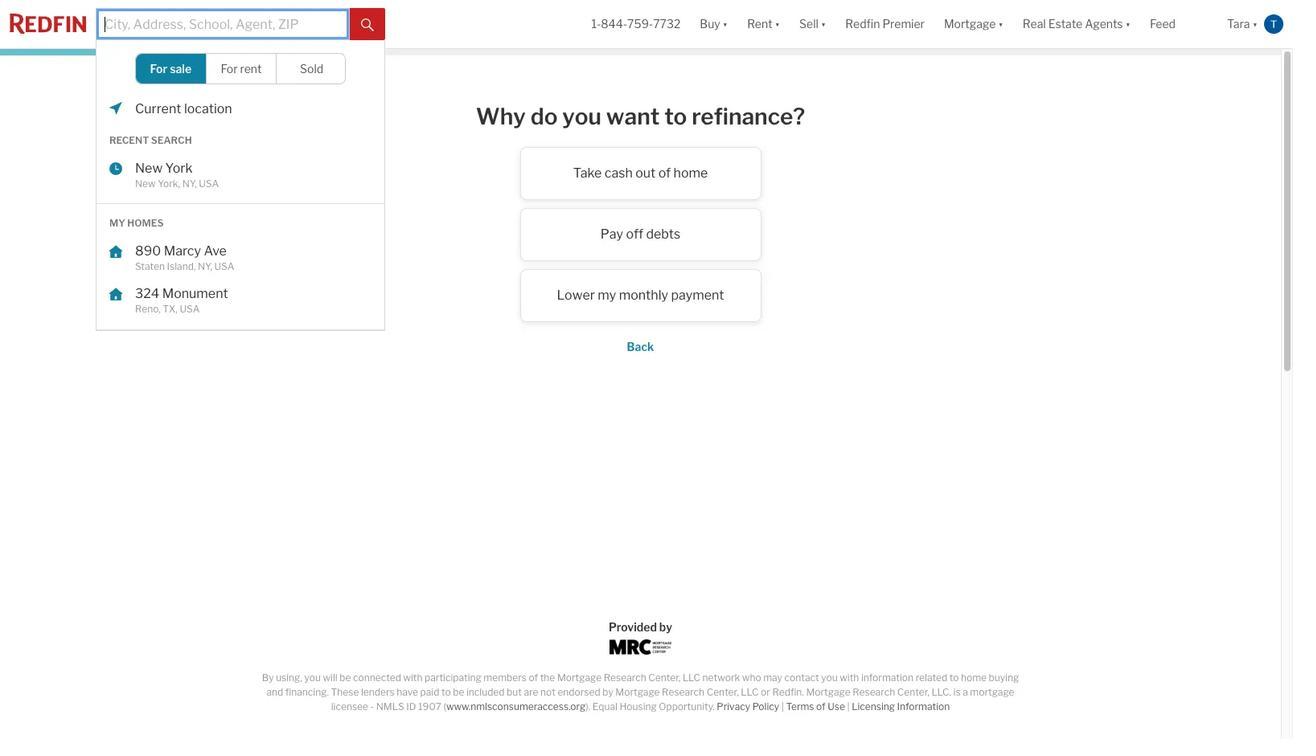 Task type: describe. For each thing, give the bounding box(es) containing it.
agents
[[1085, 17, 1123, 31]]

rent
[[240, 62, 262, 76]]

buying
[[989, 672, 1019, 684]]

debts
[[646, 226, 681, 242]]

terms
[[786, 701, 814, 713]]

why do you want to refinance?
[[476, 103, 805, 130]]

licensing
[[852, 701, 895, 713]]

my
[[109, 217, 125, 229]]

1-
[[591, 17, 601, 31]]

of for members
[[529, 672, 538, 684]]

mortgage up use
[[806, 687, 850, 699]]

home inside by using, you will be connected with participating members of the mortgage research center, llc network who may contact you with information related to home buying and financing. these lenders have paid to be included but are not endorsed by mortgage research center, llc or redfin. mortgage research center, llc. is a mortgage licensee - nmls id 1907 (
[[961, 672, 987, 684]]

0 horizontal spatial to
[[441, 687, 451, 699]]

pay off debts
[[601, 226, 681, 242]]

usa inside 324 monument reno, tx, usa
[[180, 303, 200, 315]]

using,
[[276, 672, 302, 684]]

1 | from the left
[[781, 701, 784, 713]]

you for will
[[304, 672, 321, 684]]

new york link
[[135, 160, 336, 177]]

ny, inside the new york new york, ny, usa
[[182, 177, 197, 189]]

llc.
[[932, 687, 951, 699]]

members
[[484, 672, 527, 684]]

ny, inside 890 marcy ave staten island, ny, usa
[[198, 260, 212, 272]]

premier
[[883, 17, 925, 31]]

0 horizontal spatial research
[[604, 672, 646, 684]]

marcy
[[164, 243, 201, 259]]

have
[[397, 687, 418, 699]]

by inside by using, you will be connected with participating members of the mortgage research center, llc network who may contact you with information related to home buying and financing. these lenders have paid to be included but are not endorsed by mortgage research center, llc or redfin. mortgage research center, llc. is a mortgage licensee - nmls id 1907 (
[[602, 687, 613, 699]]

redfin.
[[772, 687, 804, 699]]

1 with from the left
[[403, 672, 423, 684]]

contact
[[785, 672, 819, 684]]

mortgage ▾ button
[[934, 0, 1013, 48]]

who
[[742, 672, 761, 684]]

mortgage research center image
[[609, 640, 672, 655]]

for for for sale
[[150, 62, 167, 76]]

1 horizontal spatial research
[[662, 687, 705, 699]]

licensee
[[331, 701, 368, 713]]

tara ▾
[[1227, 17, 1258, 31]]

out
[[635, 165, 656, 181]]

real estate agents ▾ link
[[1023, 0, 1131, 48]]

2 | from the left
[[847, 701, 850, 713]]

for for for rent
[[221, 62, 238, 76]]

participating
[[425, 672, 482, 684]]

terms of use link
[[786, 701, 845, 713]]

you for want
[[562, 103, 602, 130]]

my
[[598, 288, 616, 303]]

current location
[[135, 101, 232, 117]]

www.nmlsconsumeraccess.org
[[446, 701, 586, 713]]

recent
[[109, 134, 149, 146]]

1-844-759-7732
[[591, 17, 681, 31]]

included
[[466, 687, 505, 699]]

mortgage inside dropdown button
[[944, 17, 996, 31]]

new york new york, ny, usa
[[135, 160, 219, 189]]

buy
[[700, 17, 720, 31]]

rent ▾ button
[[738, 0, 790, 48]]

www.nmlsconsumeraccess.org link
[[446, 701, 586, 713]]

reno,
[[135, 303, 161, 315]]

feed
[[1150, 17, 1176, 31]]

location
[[184, 101, 232, 117]]

information
[[861, 672, 914, 684]]

7732
[[653, 17, 681, 31]]

the
[[540, 672, 555, 684]]

1 horizontal spatial center,
[[707, 687, 739, 699]]

take cash out of home
[[573, 165, 708, 181]]

feed button
[[1140, 0, 1218, 48]]

▾ for sell ▾
[[821, 17, 826, 31]]

1 vertical spatial be
[[453, 687, 464, 699]]

housing
[[620, 701, 657, 713]]

information
[[897, 701, 950, 713]]

(
[[443, 701, 446, 713]]

island,
[[167, 260, 196, 272]]

tx,
[[163, 303, 178, 315]]

back button
[[627, 340, 654, 354]]

and
[[267, 687, 283, 699]]

monthly
[[619, 288, 668, 303]]

current location button
[[135, 101, 372, 118]]

324
[[135, 286, 159, 302]]

sell
[[799, 17, 819, 31]]

homes
[[127, 217, 164, 229]]

844-
[[601, 17, 627, 31]]

privacy
[[717, 701, 750, 713]]

tara
[[1227, 17, 1250, 31]]

or
[[761, 687, 770, 699]]

by
[[262, 672, 274, 684]]

1 new from the top
[[135, 160, 163, 176]]

york
[[165, 160, 193, 176]]

rent
[[747, 17, 772, 31]]

▾ inside real estate agents ▾ link
[[1125, 17, 1131, 31]]

estate
[[1048, 17, 1083, 31]]

do
[[530, 103, 558, 130]]

).
[[586, 701, 590, 713]]

www.nmlsconsumeraccess.org ). equal housing opportunity. privacy policy | terms of use | licensing information
[[446, 701, 950, 713]]



Task type: vqa. For each thing, say whether or not it's contained in the screenshot.
Tour via video chat's Tour
no



Task type: locate. For each thing, give the bounding box(es) containing it.
york,
[[158, 177, 180, 189]]

new left york,
[[135, 177, 156, 189]]

1 horizontal spatial be
[[453, 687, 464, 699]]

2 ▾ from the left
[[775, 17, 780, 31]]

|
[[781, 701, 784, 713], [847, 701, 850, 713]]

0 horizontal spatial by
[[602, 687, 613, 699]]

3 ▾ from the left
[[821, 17, 826, 31]]

1 vertical spatial ny,
[[198, 260, 212, 272]]

0 vertical spatial be
[[340, 672, 351, 684]]

buy ▾ button
[[690, 0, 738, 48]]

take
[[573, 165, 602, 181]]

you right the do
[[562, 103, 602, 130]]

buy ▾
[[700, 17, 728, 31]]

center, up the opportunity.
[[648, 672, 681, 684]]

is
[[953, 687, 961, 699]]

ny, down 'york' on the top left
[[182, 177, 197, 189]]

usa down the 'ave'
[[214, 260, 234, 272]]

network
[[703, 672, 740, 684]]

▾ inside rent ▾ dropdown button
[[775, 17, 780, 31]]

research up the opportunity.
[[662, 687, 705, 699]]

provided by
[[609, 621, 672, 634]]

for inside option
[[221, 62, 238, 76]]

890 marcy ave staten island, ny, usa
[[135, 243, 234, 272]]

▾ inside buy ▾ dropdown button
[[723, 17, 728, 31]]

sell ▾ button
[[799, 0, 826, 48]]

licensing information link
[[852, 701, 950, 713]]

▾ right sell
[[821, 17, 826, 31]]

monument
[[162, 286, 228, 302]]

2 horizontal spatial research
[[853, 687, 895, 699]]

real estate agents ▾ button
[[1013, 0, 1140, 48]]

paid
[[420, 687, 439, 699]]

0 horizontal spatial you
[[304, 672, 321, 684]]

1 horizontal spatial by
[[659, 621, 672, 634]]

policy
[[752, 701, 779, 713]]

sale
[[170, 62, 191, 76]]

cash
[[605, 165, 633, 181]]

▾ inside sell ▾ dropdown button
[[821, 17, 826, 31]]

rent ▾ button
[[747, 0, 780, 48]]

not
[[540, 687, 556, 699]]

| right use
[[847, 701, 850, 713]]

▾ for mortgage ▾
[[998, 17, 1003, 31]]

| down redfin.
[[781, 701, 784, 713]]

a
[[963, 687, 968, 699]]

1 horizontal spatial for
[[221, 62, 238, 76]]

lower my monthly payment
[[557, 288, 724, 303]]

to
[[949, 672, 959, 684], [441, 687, 451, 699]]

▾ right 'buy'
[[723, 17, 728, 31]]

City, Address, School, Agent, ZIP search field
[[96, 8, 350, 40]]

2 horizontal spatial center,
[[897, 687, 929, 699]]

▾
[[723, 17, 728, 31], [775, 17, 780, 31], [821, 17, 826, 31], [998, 17, 1003, 31], [1125, 17, 1131, 31], [1253, 17, 1258, 31]]

0 horizontal spatial be
[[340, 672, 351, 684]]

option group containing for sale
[[135, 53, 347, 84]]

1 horizontal spatial ny,
[[198, 260, 212, 272]]

to up is
[[949, 672, 959, 684]]

payment
[[671, 288, 724, 303]]

2 vertical spatial of
[[816, 701, 826, 713]]

▾ inside mortgage ▾ dropdown button
[[998, 17, 1003, 31]]

real estate agents ▾
[[1023, 17, 1131, 31]]

▾ right "tara"
[[1253, 17, 1258, 31]]

of
[[658, 165, 671, 181], [529, 672, 538, 684], [816, 701, 826, 713]]

user photo image
[[1264, 14, 1283, 34]]

▾ right agents
[[1125, 17, 1131, 31]]

1 for from the left
[[150, 62, 167, 76]]

0 horizontal spatial home
[[674, 165, 708, 181]]

new
[[135, 160, 163, 176], [135, 177, 156, 189]]

to refinance?
[[664, 103, 805, 130]]

by using, you will be connected with participating members of the mortgage research center, llc network who may contact you with information related to home buying and financing. these lenders have paid to be included but are not endorsed by mortgage research center, llc or redfin. mortgage research center, llc. is a mortgage licensee - nmls id 1907 (
[[262, 672, 1019, 713]]

recent search
[[109, 134, 192, 146]]

by
[[659, 621, 672, 634], [602, 687, 613, 699]]

to up (
[[441, 687, 451, 699]]

1 vertical spatial by
[[602, 687, 613, 699]]

why do you want to refinance? option group
[[319, 147, 962, 322]]

1 horizontal spatial home
[[961, 672, 987, 684]]

lenders
[[361, 687, 395, 699]]

home up a
[[961, 672, 987, 684]]

▾ left real
[[998, 17, 1003, 31]]

mortgage left real
[[944, 17, 996, 31]]

be
[[340, 672, 351, 684], [453, 687, 464, 699]]

current
[[135, 101, 181, 117]]

324 monument link
[[135, 286, 336, 302]]

center, up information
[[897, 687, 929, 699]]

1 vertical spatial usa
[[214, 260, 234, 272]]

1 horizontal spatial of
[[658, 165, 671, 181]]

connected
[[353, 672, 401, 684]]

for left sale
[[150, 62, 167, 76]]

home right out on the top
[[674, 165, 708, 181]]

▾ for tara ▾
[[1253, 17, 1258, 31]]

0 vertical spatial to
[[949, 672, 959, 684]]

1 horizontal spatial you
[[562, 103, 602, 130]]

staten
[[135, 260, 165, 272]]

usa inside the new york new york, ny, usa
[[199, 177, 219, 189]]

for sale
[[150, 62, 191, 76]]

1 vertical spatial home
[[961, 672, 987, 684]]

2 horizontal spatial you
[[821, 672, 838, 684]]

890 marcy ave link
[[135, 243, 336, 259]]

usa down "new york" link on the left
[[199, 177, 219, 189]]

search
[[151, 134, 192, 146]]

research up housing at the bottom of page
[[604, 672, 646, 684]]

may
[[763, 672, 782, 684]]

real
[[1023, 17, 1046, 31]]

you
[[562, 103, 602, 130], [304, 672, 321, 684], [821, 672, 838, 684]]

you right 'contact'
[[821, 672, 838, 684]]

1 vertical spatial of
[[529, 672, 538, 684]]

pay
[[601, 226, 623, 242]]

6 ▾ from the left
[[1253, 17, 1258, 31]]

by up equal
[[602, 687, 613, 699]]

0 horizontal spatial for
[[150, 62, 167, 76]]

be down participating
[[453, 687, 464, 699]]

redfin premier
[[845, 17, 925, 31]]

be up the these on the bottom of the page
[[340, 672, 351, 684]]

0 vertical spatial by
[[659, 621, 672, 634]]

id
[[406, 701, 416, 713]]

usa down the monument
[[180, 303, 200, 315]]

5 ▾ from the left
[[1125, 17, 1131, 31]]

0 horizontal spatial with
[[403, 672, 423, 684]]

these
[[331, 687, 359, 699]]

option group
[[135, 53, 347, 84]]

0 horizontal spatial ny,
[[182, 177, 197, 189]]

ny,
[[182, 177, 197, 189], [198, 260, 212, 272]]

research up licensing
[[853, 687, 895, 699]]

nmls
[[376, 701, 404, 713]]

759-
[[627, 17, 653, 31]]

2 vertical spatial usa
[[180, 303, 200, 315]]

sold
[[300, 62, 323, 76]]

back
[[627, 340, 654, 354]]

1 vertical spatial new
[[135, 177, 156, 189]]

▾ right rent
[[775, 17, 780, 31]]

llc up the opportunity.
[[683, 672, 700, 684]]

redfin
[[845, 17, 880, 31]]

of for terms
[[816, 701, 826, 713]]

financing.
[[285, 687, 329, 699]]

0 vertical spatial ny,
[[182, 177, 197, 189]]

0 vertical spatial new
[[135, 160, 163, 176]]

off
[[626, 226, 643, 242]]

of right out on the top
[[658, 165, 671, 181]]

0 horizontal spatial llc
[[683, 672, 700, 684]]

2 for from the left
[[221, 62, 238, 76]]

new up york,
[[135, 160, 163, 176]]

will
[[323, 672, 338, 684]]

mortgage up endorsed
[[557, 672, 602, 684]]

mortgage
[[944, 17, 996, 31], [557, 672, 602, 684], [615, 687, 660, 699], [806, 687, 850, 699]]

0 horizontal spatial of
[[529, 672, 538, 684]]

0 horizontal spatial center,
[[648, 672, 681, 684]]

ny, down the 'ave'
[[198, 260, 212, 272]]

center, down network
[[707, 687, 739, 699]]

mortgage ▾ button
[[944, 0, 1003, 48]]

home inside the why do you want to refinance? option group
[[674, 165, 708, 181]]

1-844-759-7732 link
[[591, 17, 681, 31]]

usa inside 890 marcy ave staten island, ny, usa
[[214, 260, 234, 272]]

of inside by using, you will be connected with participating members of the mortgage research center, llc network who may contact you with information related to home buying and financing. these lenders have paid to be included but are not endorsed by mortgage research center, llc or redfin. mortgage research center, llc. is a mortgage licensee - nmls id 1907 (
[[529, 672, 538, 684]]

2 new from the top
[[135, 177, 156, 189]]

2 with from the left
[[840, 672, 859, 684]]

my homes
[[109, 217, 164, 229]]

0 vertical spatial home
[[674, 165, 708, 181]]

0 vertical spatial llc
[[683, 672, 700, 684]]

0 vertical spatial usa
[[199, 177, 219, 189]]

1907
[[418, 701, 441, 713]]

For rent radio
[[206, 54, 277, 84]]

mortgage up housing at the bottom of page
[[615, 687, 660, 699]]

you up financing.
[[304, 672, 321, 684]]

1 horizontal spatial with
[[840, 672, 859, 684]]

2 horizontal spatial of
[[816, 701, 826, 713]]

1 ▾ from the left
[[723, 17, 728, 31]]

For sale radio
[[136, 54, 206, 84]]

llc up privacy policy link at the bottom of page
[[741, 687, 759, 699]]

of inside the why do you want to refinance? option group
[[658, 165, 671, 181]]

▾ for buy ▾
[[723, 17, 728, 31]]

324 monument reno, tx, usa
[[135, 286, 228, 315]]

1 vertical spatial llc
[[741, 687, 759, 699]]

1 horizontal spatial llc
[[741, 687, 759, 699]]

lower
[[557, 288, 595, 303]]

privacy policy link
[[717, 701, 779, 713]]

submit search image
[[361, 18, 374, 31]]

0 horizontal spatial |
[[781, 701, 784, 713]]

▾ for rent ▾
[[775, 17, 780, 31]]

use
[[828, 701, 845, 713]]

4 ▾ from the left
[[998, 17, 1003, 31]]

equal
[[593, 701, 618, 713]]

0 vertical spatial of
[[658, 165, 671, 181]]

by up mortgage research center 'image'
[[659, 621, 672, 634]]

1 horizontal spatial to
[[949, 672, 959, 684]]

sell ▾
[[799, 17, 826, 31]]

mortgage ▾
[[944, 17, 1003, 31]]

of left use
[[816, 701, 826, 713]]

1 vertical spatial to
[[441, 687, 451, 699]]

home
[[674, 165, 708, 181], [961, 672, 987, 684]]

with up use
[[840, 672, 859, 684]]

with up have
[[403, 672, 423, 684]]

of left the
[[529, 672, 538, 684]]

Sold radio
[[277, 54, 347, 84]]

for left rent on the top of the page
[[221, 62, 238, 76]]

llc
[[683, 672, 700, 684], [741, 687, 759, 699]]

ave
[[204, 243, 227, 259]]

1 horizontal spatial |
[[847, 701, 850, 713]]

for inside radio
[[150, 62, 167, 76]]



